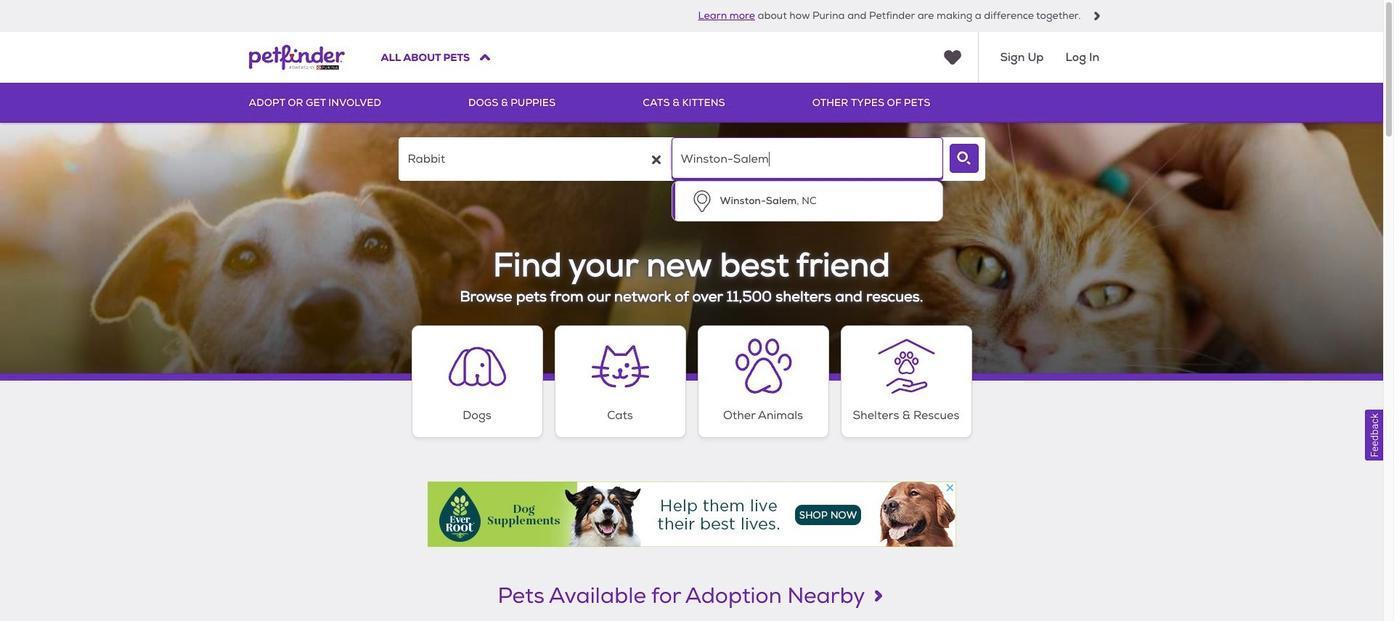 Task type: describe. For each thing, give the bounding box(es) containing it.
9c2b2 image
[[1093, 12, 1102, 20]]

Enter City, State, or ZIP text field
[[672, 137, 943, 181]]

Search Terrier, Kitten, etc. text field
[[398, 137, 670, 181]]

primary element
[[249, 83, 1135, 123]]

advertisement element
[[428, 481, 956, 547]]

petfinder logo image
[[249, 32, 345, 83]]



